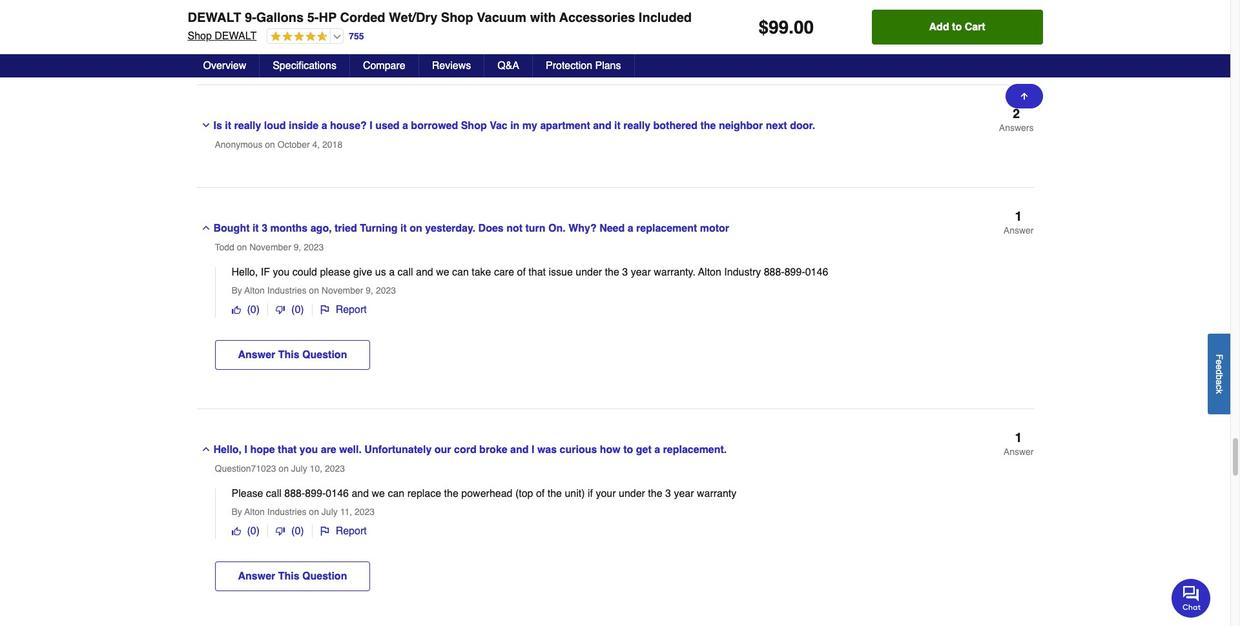 Task type: describe. For each thing, give the bounding box(es) containing it.
a up k
[[1214, 380, 1225, 385]]

q&a button
[[485, 54, 533, 78]]

2 horizontal spatial i
[[532, 445, 535, 456]]

answer this question for you
[[238, 350, 347, 361]]

2 answers for is it really loud inside a house?  i used a borrowed shop vac in my apartment and it really bothered the neighbor next door.
[[999, 107, 1034, 133]]

why?
[[569, 223, 597, 235]]

flag image for 0146
[[320, 527, 329, 536]]

bought it 3 months ago, tried turning it on yesterday. does not turn on. why? need a replacement motor
[[213, 223, 729, 235]]

year for warranty
[[674, 489, 694, 500]]

1 vertical spatial dewalt
[[215, 30, 257, 42]]

2023 right 10,
[[325, 464, 345, 474]]

q&a
[[498, 60, 519, 72]]

is
[[213, 120, 222, 132]]

i inside is it really loud inside a house?  i used a borrowed shop vac in my apartment and it really bothered the neighbor next door. button
[[370, 120, 373, 132]]

cord length? confused because it says 20ft cord in one area and 10ft cord in another area of online ad, so which is it, 10 or 20? button
[[197, 5, 866, 32]]

give
[[353, 267, 372, 279]]

does
[[478, 223, 504, 235]]

our
[[435, 445, 451, 456]]

how
[[600, 445, 621, 456]]

755
[[349, 31, 364, 41]]

on down loud
[[265, 140, 275, 150]]

1 for please call 888-899-0146 and we can replace the powerhead (top of the unit) if your under the 3 year warranty
[[1015, 431, 1022, 446]]

curious
[[560, 445, 597, 456]]

specifications
[[273, 60, 336, 72]]

0 vertical spatial july
[[291, 464, 307, 474]]

answer this question button for 888-
[[215, 562, 370, 592]]

0 vertical spatial alton
[[698, 267, 721, 279]]

you inside alton industries's answer on november 9, 2023 element
[[273, 267, 290, 279]]

f
[[1214, 354, 1225, 360]]

your
[[596, 489, 616, 500]]

11,
[[340, 507, 352, 518]]

by alton industries on november 9, 2023
[[232, 286, 396, 296]]

alton for bought it 3 months ago, tried turning it on yesterday. does not turn on. why? need a replacement motor
[[244, 286, 265, 296]]

question71023's question on july 10, 2023 element
[[197, 431, 1034, 627]]

4.6 stars image
[[268, 31, 328, 43]]

report for give
[[336, 304, 367, 316]]

2018
[[322, 140, 342, 150]]

chat invite button image
[[1172, 579, 1211, 618]]

thumb down image for you
[[276, 306, 285, 315]]

1 horizontal spatial in
[[510, 120, 520, 132]]

if
[[261, 267, 270, 279]]

turning
[[360, 223, 398, 235]]

todd on november 9, 2023
[[215, 242, 324, 253]]

0 vertical spatial to
[[952, 21, 962, 33]]

compare
[[363, 60, 405, 72]]

powerhead
[[461, 489, 513, 500]]

f e e d b a c k
[[1214, 354, 1225, 394]]

1 vertical spatial shop
[[188, 30, 212, 42]]

bought
[[213, 223, 250, 235]]

length?
[[240, 18, 278, 29]]

well.
[[339, 445, 362, 456]]

by alton industries on july 11, 2023
[[232, 507, 375, 518]]

c
[[1214, 385, 1225, 389]]

2 area from the left
[[635, 18, 656, 29]]

2023 down ago,
[[304, 242, 324, 253]]

please
[[232, 489, 263, 500]]

0 vertical spatial shop
[[441, 10, 473, 25]]

( for thumb up image related to hello,  if you could please give us a call and we can take care of that issue under the 3 year warranty.  alton industry 888-899-0146
[[247, 304, 251, 316]]

cord inside question71023's question on july 10, 2023 element
[[454, 445, 477, 456]]

it,
[[781, 18, 791, 29]]

accessories
[[559, 10, 635, 25]]

under for your
[[619, 489, 645, 500]]

9, inside alton industries's answer on november 9, 2023 element
[[366, 286, 373, 296]]

hope
[[250, 445, 275, 456]]

d
[[1214, 370, 1225, 375]]

used
[[375, 120, 400, 132]]

5-
[[307, 10, 319, 25]]

a right used
[[402, 120, 408, 132]]

is it really loud inside a house?  i used a borrowed shop vac in my apartment and it really bothered the neighbor next door. button
[[197, 108, 866, 135]]

thumb down image for 888-
[[276, 527, 285, 536]]

99
[[769, 17, 789, 37]]

2023 right 11,
[[355, 507, 375, 518]]

by for hello,  if you could please give us a call and we can take care of that issue under the 3 year warranty.  alton industry 888-899-0146
[[232, 286, 242, 296]]

shop inside button
[[461, 120, 487, 132]]

industries for you
[[267, 286, 307, 296]]

1 answer element for please call 888-899-0146 and we can replace the powerhead (top of the unit) if your under the 3 year warranty
[[1004, 431, 1034, 458]]

the right replace
[[444, 489, 459, 500]]

anonymous for it
[[215, 140, 263, 150]]

warranty
[[697, 489, 737, 500]]

answer this question for 888-
[[238, 571, 347, 583]]

10ft
[[536, 18, 554, 29]]

thumb up image for hello,  if you could please give us a call and we can take care of that issue under the 3 year warranty.  alton industry 888-899-0146
[[232, 306, 241, 315]]

question71023 on july 10, 2023
[[215, 464, 345, 474]]

take
[[472, 267, 491, 279]]

vacuum
[[477, 10, 527, 25]]

report button for please
[[312, 304, 374, 317]]

door.
[[790, 120, 815, 132]]

0 horizontal spatial i
[[245, 445, 247, 456]]

which
[[738, 18, 767, 29]]

months
[[270, 223, 308, 235]]

broke
[[479, 445, 508, 456]]

reviews
[[432, 60, 471, 72]]

1 horizontal spatial july
[[322, 507, 338, 518]]

a inside question71023's question on july 10, 2023 element
[[655, 445, 660, 456]]

2 really from the left
[[624, 120, 651, 132]]

because
[[331, 18, 373, 29]]

my
[[522, 120, 537, 132]]

please
[[320, 267, 351, 279]]

that inside alton industries's answer on november 9, 2023 element
[[529, 267, 546, 279]]

hp
[[319, 10, 337, 25]]

alton for hello, i hope that you are well. unfortunately our cord broke and i was curious how to get a replacement.
[[244, 507, 265, 518]]

included
[[639, 10, 692, 25]]

1 answer for please call 888-899-0146 and we can replace the powerhead (top of the unit) if your under the 3 year warranty
[[1004, 431, 1034, 458]]

chevron down image for is
[[201, 120, 211, 131]]

it up todd on november 9, 2023
[[253, 223, 259, 235]]

k
[[1214, 389, 1225, 394]]

1 answer element for hello,  if you could please give us a call and we can take care of that issue under the 3 year warranty.  alton industry 888-899-0146
[[1004, 209, 1034, 237]]

899- inside alton industries's answer on july 11, 2023 element
[[305, 489, 326, 500]]

888- inside alton industries's answer on november 9, 2023 element
[[764, 267, 785, 279]]

care
[[494, 267, 514, 279]]

we inside the todd's question on november 9, 2023 element
[[436, 267, 449, 279]]

warranty.
[[654, 267, 696, 279]]

hello, i hope that you are well. unfortunately our cord broke and i was curious how to get a replacement.
[[213, 445, 727, 456]]

ago,
[[311, 223, 332, 235]]

on inside alton industries's answer on november 9, 2023 element
[[309, 286, 319, 296]]

(top
[[515, 489, 533, 500]]

get
[[636, 445, 652, 456]]

specifications button
[[260, 54, 350, 78]]

4,
[[312, 140, 320, 150]]

you inside button
[[300, 445, 318, 456]]

confused
[[281, 18, 328, 29]]

unit)
[[565, 489, 585, 500]]

a right need on the top of the page
[[628, 223, 633, 235]]

of inside button
[[659, 18, 669, 29]]

question for 0146
[[302, 571, 347, 583]]

0 horizontal spatial in
[[457, 18, 466, 29]]

a right us
[[389, 267, 395, 279]]

10,
[[310, 464, 322, 474]]

and inside alton industries's answer on july 11, 2023 element
[[352, 489, 369, 500]]

october for confused
[[278, 37, 310, 47]]

is
[[770, 18, 779, 29]]

2 horizontal spatial in
[[582, 18, 591, 29]]

tried
[[335, 223, 357, 235]]

cord right 10ft
[[557, 18, 579, 29]]

call inside alton industries's answer on november 9, 2023 element
[[398, 267, 413, 279]]

20ft
[[410, 18, 429, 29]]

protection
[[546, 60, 592, 72]]

anonymous on october 4, 2018
[[215, 140, 342, 150]]

on inside anonymous's question on october 31, 2019 'element'
[[265, 37, 275, 47]]

of inside alton industries's answer on july 11, 2023 element
[[536, 489, 545, 500]]

2019
[[327, 37, 348, 47]]

to inside question71023's question on july 10, 2023 element
[[624, 445, 633, 456]]

the left unit)
[[548, 489, 562, 500]]

issue
[[549, 267, 573, 279]]



Task type: locate. For each thing, give the bounding box(es) containing it.
flag image down by alton industries on july 11, 2023
[[320, 527, 329, 536]]

2 answers inside anonymous's question on october 31, 2019 'element'
[[999, 4, 1034, 31]]

2 1 from the top
[[1015, 431, 1022, 446]]

0
[[251, 304, 256, 316], [295, 304, 301, 316], [251, 526, 256, 538], [295, 526, 301, 538]]

alton industries's answer on july 11, 2023 element
[[215, 489, 1034, 540]]

2 horizontal spatial of
[[659, 18, 669, 29]]

answer this question button for you
[[215, 341, 370, 370]]

2 for cord length? confused because it says 20ft cord in one area and 10ft cord in another area of online ad, so which is it, 10 or 20?
[[1013, 4, 1020, 19]]

0 vertical spatial answer this question
[[238, 350, 347, 361]]

9,
[[294, 242, 301, 253], [366, 286, 373, 296]]

on inside bought it 3 months ago, tried turning it on yesterday. does not turn on. why? need a replacement motor button
[[410, 223, 422, 235]]

and inside is it really loud inside a house?  i used a borrowed shop vac in my apartment and it really bothered the neighbor next door. button
[[593, 120, 612, 132]]

question71023
[[215, 464, 276, 474]]

1 answer element
[[1004, 209, 1034, 237], [1004, 431, 1034, 458]]

0 vertical spatial report button
[[312, 304, 374, 317]]

is it really loud inside a house?  i used a borrowed shop vac in my apartment and it really bothered the neighbor next door.
[[213, 120, 815, 132]]

the left neighbor
[[701, 120, 716, 132]]

1 answer this question from the top
[[238, 350, 347, 361]]

0 vertical spatial hello,
[[232, 267, 258, 279]]

hello, up question71023
[[213, 445, 242, 456]]

that up question71023 on july 10, 2023
[[278, 445, 297, 456]]

2 answers element down arrow up icon
[[999, 107, 1034, 134]]

1 vertical spatial this
[[278, 571, 299, 583]]

0 horizontal spatial to
[[624, 445, 633, 456]]

we inside question71023's question on july 10, 2023 element
[[372, 489, 385, 500]]

answer this question button inside question71023's question on july 10, 2023 element
[[215, 562, 370, 592]]

hello, inside alton industries's answer on november 9, 2023 element
[[232, 267, 258, 279]]

1 answers from the top
[[999, 20, 1034, 31]]

anonymous down cord
[[215, 37, 263, 47]]

0 horizontal spatial call
[[266, 489, 282, 500]]

flag image for please
[[320, 306, 329, 315]]

hello, for hello, i hope that you are well. unfortunately our cord broke and i was curious how to get a replacement.
[[213, 445, 242, 456]]

1 answer for hello,  if you could please give us a call and we can take care of that issue under the 3 year warranty.  alton industry 888-899-0146
[[1004, 209, 1034, 236]]

on
[[265, 37, 275, 47], [265, 140, 275, 150], [410, 223, 422, 235], [237, 242, 247, 253], [309, 286, 319, 296], [279, 464, 289, 474], [309, 507, 319, 518]]

anonymous on october 31, 2019
[[215, 37, 348, 47]]

industries
[[267, 286, 307, 296], [267, 507, 307, 518]]

1 horizontal spatial area
[[635, 18, 656, 29]]

0 vertical spatial thumb up image
[[232, 306, 241, 315]]

1 by from the top
[[232, 286, 242, 296]]

1 vertical spatial answer this question button
[[215, 562, 370, 592]]

2 report button from the top
[[312, 525, 374, 538]]

answer
[[1004, 226, 1034, 236], [238, 350, 275, 361], [1004, 447, 1034, 458], [238, 571, 275, 583]]

and right apartment
[[593, 120, 612, 132]]

2 answers element for is it really loud inside a house?  i used a borrowed shop vac in my apartment and it really bothered the neighbor next door.
[[999, 107, 1034, 134]]

1 vertical spatial 888-
[[284, 489, 305, 500]]

could
[[292, 267, 317, 279]]

1 industries from the top
[[267, 286, 307, 296]]

of inside alton industries's answer on november 9, 2023 element
[[517, 267, 526, 279]]

2 this from the top
[[278, 571, 299, 583]]

alton inside question71023's question on july 10, 2023 element
[[244, 507, 265, 518]]

1 vertical spatial 899-
[[305, 489, 326, 500]]

and right us
[[416, 267, 433, 279]]

report inside alton industries's answer on july 11, 2023 element
[[336, 526, 367, 538]]

chevron up image left "bought"
[[201, 223, 211, 233]]

0 horizontal spatial you
[[273, 267, 290, 279]]

2 chevron up image from the top
[[201, 445, 211, 455]]

thumb down image inside alton industries's answer on july 11, 2023 element
[[276, 527, 285, 536]]

0 horizontal spatial november
[[249, 242, 291, 253]]

call inside alton industries's answer on july 11, 2023 element
[[266, 489, 282, 500]]

july left 10,
[[291, 464, 307, 474]]

1 answer inside question71023's question on july 10, 2023 element
[[1004, 431, 1034, 458]]

0 horizontal spatial 0146
[[326, 489, 349, 500]]

( for thumb down image in the alton industries's answer on november 9, 2023 element
[[291, 304, 295, 316]]

year left warranty.
[[631, 267, 651, 279]]

we left take at the left of the page
[[436, 267, 449, 279]]

1 vertical spatial answers
[[999, 123, 1034, 133]]

compare button
[[350, 54, 419, 78]]

and inside hello, i hope that you are well. unfortunately our cord broke and i was curious how to get a replacement. button
[[510, 445, 529, 456]]

2 inside 'element'
[[1013, 4, 1020, 19]]

and left 10ft
[[514, 18, 533, 29]]

under inside alton industries's answer on july 11, 2023 element
[[619, 489, 645, 500]]

0 vertical spatial chevron down image
[[201, 18, 211, 28]]

2 by from the top
[[232, 507, 242, 518]]

1 1 answer from the top
[[1004, 209, 1034, 236]]

1 thumb up image from the top
[[232, 306, 241, 315]]

2 vertical spatial shop
[[461, 120, 487, 132]]

the down get
[[648, 489, 663, 500]]

area right one
[[490, 18, 512, 29]]

protection plans
[[546, 60, 621, 72]]

vac
[[490, 120, 508, 132]]

1 vertical spatial report button
[[312, 525, 374, 538]]

0 vertical spatial under
[[576, 267, 602, 279]]

0 vertical spatial answer this question button
[[215, 341, 370, 370]]

please call 888-899-0146 and we can replace the powerhead (top of the unit) if your under the 3 year warranty
[[232, 489, 737, 500]]

in
[[457, 18, 466, 29], [582, 18, 591, 29], [510, 120, 520, 132]]

under inside alton industries's answer on november 9, 2023 element
[[576, 267, 602, 279]]

replace
[[407, 489, 441, 500]]

2 2 answers from the top
[[999, 107, 1034, 133]]

answer this question inside question71023's question on july 10, 2023 element
[[238, 571, 347, 583]]

anonymous down is at the top
[[215, 140, 263, 150]]

replacement
[[636, 223, 697, 235]]

0 vertical spatial 2 answers
[[999, 4, 1034, 31]]

really left bothered
[[624, 120, 651, 132]]

)
[[256, 304, 260, 316], [301, 304, 304, 316], [256, 526, 260, 538], [301, 526, 304, 538]]

0 vertical spatial industries
[[267, 286, 307, 296]]

1 vertical spatial july
[[322, 507, 338, 518]]

0 horizontal spatial that
[[278, 445, 297, 456]]

1 horizontal spatial that
[[529, 267, 546, 279]]

2 answers right cart
[[999, 4, 1034, 31]]

( for thumb down image in the alton industries's answer on july 11, 2023 element
[[291, 526, 295, 538]]

alton down 'please'
[[244, 507, 265, 518]]

it right apartment
[[614, 120, 621, 132]]

0 horizontal spatial year
[[631, 267, 651, 279]]

2 october from the top
[[278, 140, 310, 150]]

the inside alton industries's answer on november 9, 2023 element
[[605, 267, 619, 279]]

0 vertical spatial 1 answer
[[1004, 209, 1034, 236]]

and right broke
[[510, 445, 529, 456]]

chevron down image for cord
[[201, 18, 211, 28]]

1 for hello,  if you could please give us a call and we can take care of that issue under the 3 year warranty.  alton industry 888-899-0146
[[1015, 209, 1022, 224]]

by inside alton industries's answer on november 9, 2023 element
[[232, 286, 242, 296]]

cord right 20ft on the top left of page
[[432, 18, 454, 29]]

0 vertical spatial question
[[302, 350, 347, 361]]

1 horizontal spatial 3
[[622, 267, 628, 279]]

0 horizontal spatial july
[[291, 464, 307, 474]]

overview
[[203, 60, 246, 72]]

online
[[672, 18, 702, 29]]

e up the d
[[1214, 360, 1225, 365]]

hello, inside button
[[213, 445, 242, 456]]

1 answer inside the todd's question on november 9, 2023 element
[[1004, 209, 1034, 236]]

thumb down image
[[276, 306, 285, 315], [276, 527, 285, 536]]

1 horizontal spatial 899-
[[785, 267, 805, 279]]

industries for 888-
[[267, 507, 307, 518]]

2 e from the top
[[1214, 365, 1225, 370]]

1 vertical spatial question
[[302, 571, 347, 583]]

2 report from the top
[[336, 526, 367, 538]]

add to cart
[[929, 21, 986, 33]]

hello, for hello,  if you could please give us a call and we can take care of that issue under the 3 year warranty.  alton industry 888-899-0146
[[232, 267, 258, 279]]

2023
[[304, 242, 324, 253], [376, 286, 396, 296], [325, 464, 345, 474], [355, 507, 375, 518]]

year inside alton industries's answer on november 9, 2023 element
[[631, 267, 651, 279]]

2 question from the top
[[302, 571, 347, 583]]

1 area from the left
[[490, 18, 512, 29]]

report inside alton industries's answer on november 9, 2023 element
[[336, 304, 367, 316]]

it inside anonymous's question on october 31, 2019 'element'
[[375, 18, 382, 29]]

0 vertical spatial of
[[659, 18, 669, 29]]

this inside the todd's question on november 9, 2023 element
[[278, 350, 299, 361]]

under for issue
[[576, 267, 602, 279]]

888- up by alton industries on july 11, 2023
[[284, 489, 305, 500]]

1 horizontal spatial 9,
[[366, 286, 373, 296]]

chevron up image left hope
[[201, 445, 211, 455]]

the inside button
[[701, 120, 716, 132]]

3 left warranty
[[665, 489, 671, 500]]

0 vertical spatial year
[[631, 267, 651, 279]]

1 vertical spatial 2 answers
[[999, 107, 1034, 133]]

thumb down image down by alton industries on november 9, 2023
[[276, 306, 285, 315]]

add to cart button
[[872, 10, 1043, 45]]

report button down by alton industries on november 9, 2023
[[312, 304, 374, 317]]

us
[[375, 267, 386, 279]]

and inside cord length? confused because it says 20ft cord in one area and 10ft cord in another area of online ad, so which is it, 10 or 20? button
[[514, 18, 533, 29]]

$
[[759, 17, 769, 37]]

3 up todd on november 9, 2023
[[262, 223, 267, 235]]

e up b
[[1214, 365, 1225, 370]]

0 vertical spatial chevron up image
[[201, 223, 211, 233]]

0 horizontal spatial under
[[576, 267, 602, 279]]

1 vertical spatial report
[[336, 526, 367, 538]]

2 anonymous from the top
[[215, 140, 263, 150]]

shop left 'vac'
[[461, 120, 487, 132]]

you right if
[[273, 267, 290, 279]]

area
[[490, 18, 512, 29], [635, 18, 656, 29]]

bothered
[[653, 120, 698, 132]]

to right add
[[952, 21, 962, 33]]

2 2 from the top
[[1013, 107, 1020, 122]]

2 for is it really loud inside a house?  i used a borrowed shop vac in my apartment and it really bothered the neighbor next door.
[[1013, 107, 1020, 122]]

2 answer this question button from the top
[[215, 562, 370, 592]]

1 answer element inside the todd's question on november 9, 2023 element
[[1004, 209, 1034, 237]]

1 report from the top
[[336, 304, 367, 316]]

e
[[1214, 360, 1225, 365], [1214, 365, 1225, 370]]

industry
[[724, 267, 761, 279]]

and up 11,
[[352, 489, 369, 500]]

i left "was"
[[532, 445, 535, 456]]

need
[[600, 223, 625, 235]]

hello, i hope that you are well. unfortunately our cord broke and i was curious how to get a replacement. button
[[197, 432, 866, 459]]

to left get
[[624, 445, 633, 456]]

in left one
[[457, 18, 466, 29]]

888- inside alton industries's answer on july 11, 2023 element
[[284, 489, 305, 500]]

2 answer this question from the top
[[238, 571, 347, 583]]

0146 inside alton industries's answer on november 9, 2023 element
[[805, 267, 828, 279]]

answers
[[999, 20, 1034, 31], [999, 123, 1034, 133]]

that left "issue"
[[529, 267, 546, 279]]

year inside alton industries's answer on july 11, 2023 element
[[674, 489, 694, 500]]

october inside 'element'
[[278, 37, 310, 47]]

1 horizontal spatial 0146
[[805, 267, 828, 279]]

chevron down image
[[201, 18, 211, 28], [201, 120, 211, 131]]

alton left industry on the top of the page
[[698, 267, 721, 279]]

it right turning
[[400, 223, 407, 235]]

chevron up image inside bought it 3 months ago, tried turning it on yesterday. does not turn on. why? need a replacement motor button
[[201, 223, 211, 233]]

1 vertical spatial year
[[674, 489, 694, 500]]

1 horizontal spatial 888-
[[764, 267, 785, 279]]

flag image
[[320, 306, 329, 315], [320, 527, 329, 536]]

1 2 answers element from the top
[[999, 4, 1034, 31]]

a right get
[[655, 445, 660, 456]]

motor
[[700, 223, 729, 235]]

says
[[385, 18, 408, 29]]

0 vertical spatial 3
[[262, 223, 267, 235]]

$ 99 . 00
[[759, 17, 814, 37]]

report button down 11,
[[312, 525, 374, 538]]

1 vertical spatial october
[[278, 140, 310, 150]]

alton industries's answer on november 9, 2023 element
[[215, 267, 1034, 318]]

anonymous for length?
[[215, 37, 263, 47]]

chevron down image inside cord length? confused because it says 20ft cord in one area and 10ft cord in another area of online ad, so which is it, 10 or 20? button
[[201, 18, 211, 28]]

2 1 answer element from the top
[[1004, 431, 1034, 458]]

gallons
[[256, 10, 304, 25]]

0 horizontal spatial 888-
[[284, 489, 305, 500]]

9, down give
[[366, 286, 373, 296]]

industries inside question71023's question on july 10, 2023 element
[[267, 507, 307, 518]]

on right todd
[[237, 242, 247, 253]]

cord right our
[[454, 445, 477, 456]]

1 inside the todd's question on november 9, 2023 element
[[1015, 209, 1022, 224]]

in left another
[[582, 18, 591, 29]]

you
[[273, 267, 290, 279], [300, 445, 318, 456]]

on.
[[548, 223, 566, 235]]

hello, left if
[[232, 267, 258, 279]]

1 horizontal spatial can
[[452, 267, 469, 279]]

2 vertical spatial of
[[536, 489, 545, 500]]

corded
[[340, 10, 385, 25]]

can inside alton industries's answer on november 9, 2023 element
[[452, 267, 469, 279]]

report
[[336, 304, 367, 316], [336, 526, 367, 538]]

1 vertical spatial chevron up image
[[201, 445, 211, 455]]

of
[[659, 18, 669, 29], [517, 267, 526, 279], [536, 489, 545, 500]]

2 answers from the top
[[999, 123, 1034, 133]]

1
[[1015, 209, 1022, 224], [1015, 431, 1022, 446]]

1 1 from the top
[[1015, 209, 1022, 224]]

chevron up image inside hello, i hope that you are well. unfortunately our cord broke and i was curious how to get a replacement. button
[[201, 445, 211, 455]]

0 horizontal spatial 9,
[[294, 242, 301, 253]]

1 vertical spatial can
[[388, 489, 405, 500]]

chevron up image for hello,
[[201, 445, 211, 455]]

by down todd
[[232, 286, 242, 296]]

october for really
[[278, 140, 310, 150]]

that inside button
[[278, 445, 297, 456]]

1 vertical spatial under
[[619, 489, 645, 500]]

the down need on the top of the page
[[605, 267, 619, 279]]

arrow up image
[[1019, 91, 1029, 101]]

2 vertical spatial 3
[[665, 489, 671, 500]]

1 vertical spatial 2 answers element
[[999, 107, 1034, 134]]

so
[[723, 18, 735, 29]]

answer this question button
[[215, 341, 370, 370], [215, 562, 370, 592]]

that
[[529, 267, 546, 279], [278, 445, 297, 456]]

1 answer element inside question71023's question on july 10, 2023 element
[[1004, 431, 1034, 458]]

2 flag image from the top
[[320, 527, 329, 536]]

1 2 from the top
[[1013, 4, 1020, 19]]

answers for is it really loud inside a house?  i used a borrowed shop vac in my apartment and it really bothered the neighbor next door.
[[999, 123, 1034, 133]]

1 vertical spatial chevron down image
[[201, 120, 211, 131]]

1 vertical spatial alton
[[244, 286, 265, 296]]

( for please call 888-899-0146 and we can replace the powerhead (top of the unit) if your under the 3 year warranty's thumb up image
[[247, 526, 251, 538]]

or
[[808, 18, 818, 29]]

thumb down image down by alton industries on july 11, 2023
[[276, 527, 285, 536]]

and
[[514, 18, 533, 29], [593, 120, 612, 132], [416, 267, 433, 279], [510, 445, 529, 456], [352, 489, 369, 500]]

1 vertical spatial 1 answer
[[1004, 431, 1034, 458]]

chevron up image for bought
[[201, 223, 211, 233]]

unfortunately
[[365, 445, 432, 456]]

borrowed
[[411, 120, 458, 132]]

1 vertical spatial hello,
[[213, 445, 242, 456]]

this inside question71023's question on july 10, 2023 element
[[278, 571, 299, 583]]

answers down arrow up icon
[[999, 123, 1034, 133]]

0 horizontal spatial 899-
[[305, 489, 326, 500]]

call
[[398, 267, 413, 279], [266, 489, 282, 500]]

1 1 answer element from the top
[[1004, 209, 1034, 237]]

1 report button from the top
[[312, 304, 374, 317]]

this for you
[[278, 350, 299, 361]]

by inside alton industries's answer on july 11, 2023 element
[[232, 507, 242, 518]]

report button inside alton industries's answer on july 11, 2023 element
[[312, 525, 374, 538]]

.
[[789, 17, 794, 37]]

f e e d b a c k button
[[1208, 334, 1231, 414]]

3 for bought it 3 months ago, tried turning it on yesterday. does not turn on. why? need a replacement motor
[[622, 267, 628, 279]]

1 vertical spatial 3
[[622, 267, 628, 279]]

0 vertical spatial we
[[436, 267, 449, 279]]

2 thumb up image from the top
[[232, 527, 241, 536]]

2 answers element
[[999, 4, 1034, 31], [999, 107, 1034, 134]]

chevron down image left cord
[[201, 18, 211, 28]]

answer this question inside the todd's question on november 9, 2023 element
[[238, 350, 347, 361]]

report button for 0146
[[312, 525, 374, 538]]

1 horizontal spatial call
[[398, 267, 413, 279]]

1 vertical spatial answer this question
[[238, 571, 347, 583]]

area right another
[[635, 18, 656, 29]]

1 this from the top
[[278, 350, 299, 361]]

1 answer this question button from the top
[[215, 341, 370, 370]]

0 vertical spatial call
[[398, 267, 413, 279]]

899- up by alton industries on july 11, 2023
[[305, 489, 326, 500]]

1 horizontal spatial we
[[436, 267, 449, 279]]

1 october from the top
[[278, 37, 310, 47]]

0 vertical spatial dewalt
[[188, 10, 241, 25]]

1 vertical spatial thumb down image
[[276, 527, 285, 536]]

1 vertical spatial 0146
[[326, 489, 349, 500]]

july left 11,
[[322, 507, 338, 518]]

not
[[507, 223, 523, 235]]

3 for hello, i hope that you are well. unfortunately our cord broke and i was curious how to get a replacement.
[[665, 489, 671, 500]]

hello,
[[232, 267, 258, 279], [213, 445, 242, 456]]

2023 down us
[[376, 286, 396, 296]]

2 thumb down image from the top
[[276, 527, 285, 536]]

under right your
[[619, 489, 645, 500]]

2 answers element inside anonymous's question on october 31, 2019 'element'
[[999, 4, 1034, 31]]

turn
[[525, 223, 546, 235]]

of right care
[[517, 267, 526, 279]]

1 question from the top
[[302, 350, 347, 361]]

protection plans button
[[533, 54, 635, 78]]

2 answers down arrow up icon
[[999, 107, 1034, 133]]

0 vertical spatial 888-
[[764, 267, 785, 279]]

by
[[232, 286, 242, 296], [232, 507, 242, 518]]

can inside alton industries's answer on july 11, 2023 element
[[388, 489, 405, 500]]

answer this question button inside the todd's question on november 9, 2023 element
[[215, 341, 370, 370]]

0 horizontal spatial really
[[234, 120, 261, 132]]

thumb down image inside alton industries's answer on november 9, 2023 element
[[276, 306, 285, 315]]

dewalt down cord
[[215, 30, 257, 42]]

on left yesterday.
[[410, 223, 422, 235]]

0146 inside alton industries's answer on july 11, 2023 element
[[326, 489, 349, 500]]

november down please
[[322, 286, 363, 296]]

next
[[766, 120, 787, 132]]

1 thumb down image from the top
[[276, 306, 285, 315]]

it left says
[[375, 18, 382, 29]]

0 vertical spatial 9,
[[294, 242, 301, 253]]

neighbor
[[719, 120, 763, 132]]

thumb up image down todd
[[232, 306, 241, 315]]

2 horizontal spatial 3
[[665, 489, 671, 500]]

b
[[1214, 375, 1225, 380]]

1 vertical spatial 1
[[1015, 431, 1022, 446]]

to
[[952, 21, 962, 33], [624, 445, 633, 456]]

2 answers for cord length? confused because it says 20ft cord in one area and 10ft cord in another area of online ad, so which is it, 10 or 20?
[[999, 4, 1034, 31]]

9, down months
[[294, 242, 301, 253]]

on inside alton industries's answer on july 11, 2023 element
[[309, 507, 319, 518]]

year for warranty.
[[631, 267, 651, 279]]

can left replace
[[388, 489, 405, 500]]

flag image inside alton industries's answer on july 11, 2023 element
[[320, 527, 329, 536]]

1 e from the top
[[1214, 360, 1225, 365]]

9-
[[245, 10, 256, 25]]

thumb up image for please call 888-899-0146 and we can replace the powerhead (top of the unit) if your under the 3 year warranty
[[232, 527, 241, 536]]

1 vertical spatial you
[[300, 445, 318, 456]]

cord
[[213, 18, 238, 29]]

we left replace
[[372, 489, 385, 500]]

899- inside alton industries's answer on november 9, 2023 element
[[785, 267, 805, 279]]

3 down need on the top of the page
[[622, 267, 628, 279]]

1 vertical spatial flag image
[[320, 527, 329, 536]]

report button inside alton industries's answer on november 9, 2023 element
[[312, 304, 374, 317]]

1 anonymous from the top
[[215, 37, 263, 47]]

0 vertical spatial 1
[[1015, 209, 1022, 224]]

on left 11,
[[309, 507, 319, 518]]

question for please
[[302, 350, 347, 361]]

chevron up image
[[201, 223, 211, 233], [201, 445, 211, 455]]

0 horizontal spatial 3
[[262, 223, 267, 235]]

inside
[[289, 120, 319, 132]]

0 vertical spatial report
[[336, 304, 367, 316]]

a up 2018 on the left
[[321, 120, 327, 132]]

in left my
[[510, 120, 520, 132]]

1 horizontal spatial you
[[300, 445, 318, 456]]

by for please call 888-899-0146 and we can replace the powerhead (top of the unit) if your under the 3 year warranty
[[232, 507, 242, 518]]

888- right industry on the top of the page
[[764, 267, 785, 279]]

call down question71023 on july 10, 2023
[[266, 489, 282, 500]]

report for and
[[336, 526, 367, 538]]

1 vertical spatial november
[[322, 286, 363, 296]]

1 horizontal spatial year
[[674, 489, 694, 500]]

bought it 3 months ago, tried turning it on yesterday. does not turn on. why? need a replacement motor button
[[197, 211, 866, 237]]

1 horizontal spatial really
[[624, 120, 651, 132]]

1 horizontal spatial of
[[536, 489, 545, 500]]

1 flag image from the top
[[320, 306, 329, 315]]

anonymous inside 'element'
[[215, 37, 263, 47]]

00
[[794, 17, 814, 37]]

chevron down image inside is it really loud inside a house?  i used a borrowed shop vac in my apartment and it really bothered the neighbor next door. button
[[201, 120, 211, 131]]

1 chevron up image from the top
[[201, 223, 211, 233]]

under right "issue"
[[576, 267, 602, 279]]

you left are
[[300, 445, 318, 456]]

0 horizontal spatial can
[[388, 489, 405, 500]]

alton
[[698, 267, 721, 279], [244, 286, 265, 296], [244, 507, 265, 518]]

report down give
[[336, 304, 367, 316]]

todd's question on november 9, 2023 element
[[197, 209, 1034, 410]]

1 vertical spatial call
[[266, 489, 282, 500]]

1 2 answers from the top
[[999, 4, 1034, 31]]

answers inside anonymous's question on october 31, 2019 'element'
[[999, 20, 1034, 31]]

answers right cart
[[999, 20, 1034, 31]]

1 really from the left
[[234, 120, 261, 132]]

3 inside button
[[262, 223, 267, 235]]

anonymous's question on october 31, 2019 element
[[197, 4, 1034, 85]]

on left 10,
[[279, 464, 289, 474]]

1 chevron down image from the top
[[201, 18, 211, 28]]

and inside alton industries's answer on november 9, 2023 element
[[416, 267, 433, 279]]

alton down if
[[244, 286, 265, 296]]

it right is at the top
[[225, 120, 231, 132]]

of right (top
[[536, 489, 545, 500]]

thumb up image
[[232, 306, 241, 315], [232, 527, 241, 536]]

industries inside the todd's question on november 9, 2023 element
[[267, 286, 307, 296]]

apartment
[[540, 120, 590, 132]]

2 1 answer from the top
[[1004, 431, 1034, 458]]

0 vertical spatial you
[[273, 267, 290, 279]]

answers for cord length? confused because it says 20ft cord in one area and 10ft cord in another area of online ad, so which is it, 10 or 20?
[[999, 20, 1034, 31]]

2 2 answers element from the top
[[999, 107, 1034, 134]]

0 vertical spatial 2 answers element
[[999, 4, 1034, 31]]

20?
[[821, 18, 839, 29]]

industries down could
[[267, 286, 307, 296]]

0 horizontal spatial area
[[490, 18, 512, 29]]

i left used
[[370, 120, 373, 132]]

industries down question71023 on july 10, 2023
[[267, 507, 307, 518]]

2 chevron down image from the top
[[201, 120, 211, 131]]

i left hope
[[245, 445, 247, 456]]

1 horizontal spatial to
[[952, 21, 962, 33]]

on down length?
[[265, 37, 275, 47]]

1 vertical spatial that
[[278, 445, 297, 456]]

1 vertical spatial to
[[624, 445, 633, 456]]

really left loud
[[234, 120, 261, 132]]

2 industries from the top
[[267, 507, 307, 518]]

yesterday.
[[425, 223, 476, 235]]

report down 11,
[[336, 526, 367, 538]]

year left warranty
[[674, 489, 694, 500]]

shop
[[441, 10, 473, 25], [188, 30, 212, 42], [461, 120, 487, 132]]

year
[[631, 267, 651, 279], [674, 489, 694, 500]]

1 horizontal spatial november
[[322, 286, 363, 296]]

can
[[452, 267, 469, 279], [388, 489, 405, 500]]

by down 'please'
[[232, 507, 242, 518]]

this for 888-
[[278, 571, 299, 583]]

flag image inside alton industries's answer on november 9, 2023 element
[[320, 306, 329, 315]]

on down could
[[309, 286, 319, 296]]

2 answers element for cord length? confused because it says 20ft cord in one area and 10ft cord in another area of online ad, so which is it, 10 or 20?
[[999, 4, 1034, 31]]

of left online
[[659, 18, 669, 29]]



Task type: vqa. For each thing, say whether or not it's contained in the screenshot.
Memorial
no



